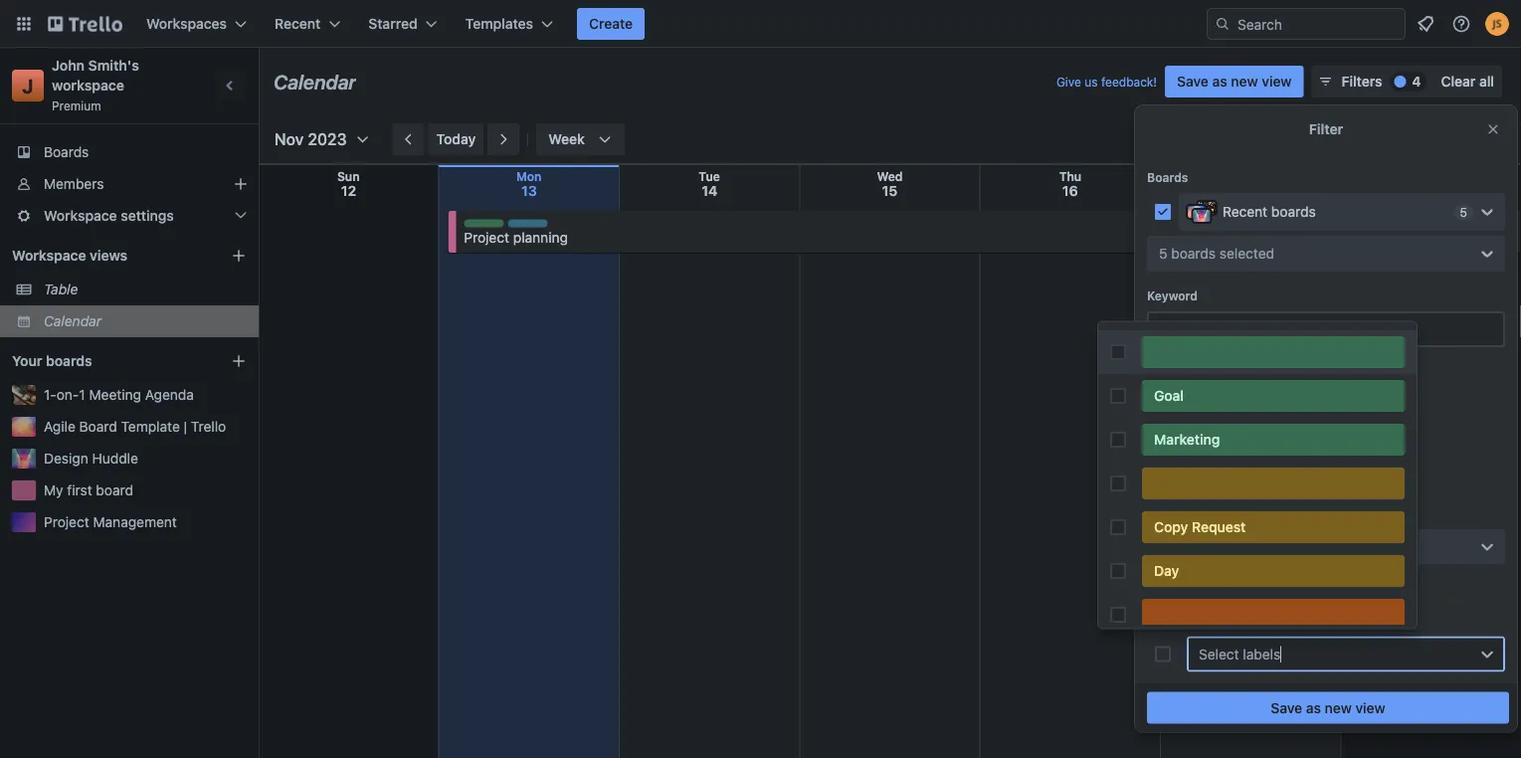 Task type: locate. For each thing, give the bounding box(es) containing it.
0 vertical spatial save as new view
[[1177, 73, 1292, 90]]

recent
[[275, 15, 321, 32], [1223, 203, 1268, 220]]

14
[[702, 183, 718, 199]]

nov 2023
[[275, 130, 347, 149]]

recent inside dropdown button
[[275, 15, 321, 32]]

color: yellow, title: none element
[[1142, 467, 1405, 499]]

filters
[[1342, 73, 1382, 90]]

1 vertical spatial save as new view button
[[1147, 692, 1509, 724]]

color: yellow, title: "copy request" element
[[1142, 511, 1405, 543]]

0 vertical spatial no
[[1219, 420, 1237, 437]]

thu
[[1059, 170, 1082, 184]]

1 no from the top
[[1219, 420, 1237, 437]]

create
[[589, 15, 633, 32]]

workspace settings
[[44, 207, 174, 224]]

labels for no labels
[[1241, 608, 1278, 624]]

Calendar text field
[[274, 63, 356, 100]]

j link
[[12, 70, 44, 101]]

give us feedback!
[[1056, 75, 1157, 89]]

recent boards
[[1223, 203, 1316, 220]]

your
[[12, 353, 42, 369]]

1-on-1 meeting agenda link
[[44, 385, 247, 405]]

project for project planning
[[464, 229, 509, 245]]

calendar down "recent" dropdown button
[[274, 70, 356, 93]]

templates
[[465, 15, 533, 32]]

labels,
[[1269, 356, 1303, 369]]

1 horizontal spatial view
[[1355, 699, 1386, 716]]

boards for your
[[46, 353, 92, 369]]

35 lists selected
[[1199, 538, 1304, 555]]

settings
[[121, 207, 174, 224]]

1 horizontal spatial boards
[[1147, 170, 1188, 184]]

selected
[[1220, 245, 1274, 262], [1249, 538, 1304, 555]]

huddle
[[92, 450, 138, 467]]

workspace inside dropdown button
[[44, 207, 117, 224]]

0 vertical spatial selected
[[1220, 245, 1274, 262]]

0 horizontal spatial calendar
[[44, 313, 101, 329]]

0 vertical spatial boards
[[44, 144, 89, 160]]

1 vertical spatial recent
[[1223, 203, 1268, 220]]

0 vertical spatial members
[[44, 176, 104, 192]]

day
[[1154, 562, 1179, 579]]

color: orange, title: none element
[[1142, 598, 1405, 630]]

copy request
[[1154, 518, 1246, 535]]

2 no from the top
[[1219, 608, 1237, 624]]

members,
[[1186, 356, 1238, 369]]

boards
[[1271, 203, 1316, 220], [1171, 245, 1216, 262], [46, 353, 92, 369]]

16
[[1062, 183, 1078, 199]]

boards up keyword
[[1171, 245, 1216, 262]]

0 vertical spatial recent
[[275, 15, 321, 32]]

recent button
[[263, 8, 352, 40]]

no for no members
[[1219, 420, 1237, 437]]

2 vertical spatial boards
[[46, 353, 92, 369]]

workspaces button
[[134, 8, 259, 40]]

no members
[[1219, 420, 1301, 437]]

0 vertical spatial workspace
[[44, 207, 117, 224]]

new for the bottommost save as new view button
[[1325, 699, 1352, 716]]

project inside 'link'
[[44, 514, 89, 530]]

week button
[[536, 123, 625, 155]]

boards down premium
[[44, 144, 89, 160]]

trello
[[191, 418, 226, 435]]

0 vertical spatial view
[[1262, 73, 1292, 90]]

my first board
[[44, 482, 133, 498]]

1 horizontal spatial members
[[1147, 386, 1202, 400]]

1 vertical spatial no
[[1219, 608, 1237, 624]]

0 vertical spatial labels
[[1241, 608, 1278, 624]]

template
[[121, 418, 180, 435]]

clear all button
[[1433, 66, 1502, 97]]

selected down recent boards
[[1220, 245, 1274, 262]]

1 vertical spatial save
[[1271, 699, 1302, 716]]

1 horizontal spatial new
[[1325, 699, 1352, 716]]

boards up on-
[[46, 353, 92, 369]]

marketing
[[1154, 431, 1220, 447]]

recent up calendar text field
[[275, 15, 321, 32]]

members down search
[[1147, 386, 1202, 400]]

management
[[93, 514, 177, 530]]

5 boards selected
[[1159, 245, 1274, 262]]

us
[[1085, 75, 1098, 89]]

boards up the 5 boards selected
[[1271, 203, 1316, 220]]

1 vertical spatial workspace
[[12, 247, 86, 264]]

|
[[184, 418, 187, 435]]

1 vertical spatial 5
[[1159, 245, 1167, 262]]

0 horizontal spatial members
[[44, 176, 104, 192]]

no up cards
[[1219, 420, 1237, 437]]

0 horizontal spatial boards
[[44, 144, 89, 160]]

recent for recent boards
[[1223, 203, 1268, 220]]

labels
[[1241, 608, 1278, 624], [1243, 646, 1281, 662]]

project down color: green, title: none icon
[[464, 229, 509, 245]]

primary element
[[0, 0, 1521, 48]]

agenda
[[145, 386, 194, 403]]

1-on-1 meeting agenda
[[44, 386, 194, 403]]

workspace up 'table'
[[12, 247, 86, 264]]

Search field
[[1231, 9, 1405, 39]]

table
[[44, 281, 78, 297]]

project for the color: sky, title: "project" element
[[508, 221, 549, 234]]

as
[[1212, 73, 1227, 90], [1306, 699, 1321, 716]]

calendar down 'table'
[[44, 313, 101, 329]]

save down select labels
[[1271, 699, 1302, 716]]

1 horizontal spatial boards
[[1171, 245, 1216, 262]]

1 horizontal spatial recent
[[1223, 203, 1268, 220]]

project down my
[[44, 514, 89, 530]]

0 horizontal spatial boards
[[46, 353, 92, 369]]

john smith (johnsmith38824343) image
[[1485, 12, 1509, 36]]

give
[[1056, 75, 1081, 89]]

feedback!
[[1101, 75, 1157, 89]]

save as new view
[[1177, 73, 1292, 90], [1271, 699, 1386, 716]]

1 horizontal spatial 5
[[1460, 205, 1467, 219]]

view for the bottommost save as new view button
[[1355, 699, 1386, 716]]

keyword
[[1147, 289, 1198, 302]]

0 vertical spatial boards
[[1271, 203, 1316, 220]]

templates button
[[453, 8, 565, 40]]

selected right 'lists'
[[1249, 538, 1304, 555]]

project management link
[[44, 512, 247, 532]]

5 for 5 boards selected
[[1159, 245, 1167, 262]]

0 horizontal spatial view
[[1262, 73, 1292, 90]]

0 vertical spatial save
[[1177, 73, 1209, 90]]

add board image
[[231, 353, 247, 369]]

0 horizontal spatial recent
[[275, 15, 321, 32]]

1 vertical spatial new
[[1325, 699, 1352, 716]]

1 vertical spatial members
[[1147, 386, 1202, 400]]

clear
[[1441, 73, 1476, 90]]

0 vertical spatial new
[[1231, 73, 1258, 90]]

2 horizontal spatial boards
[[1271, 203, 1316, 220]]

lists
[[1220, 538, 1245, 555]]

color: sky, title: "project" element
[[508, 220, 549, 234]]

boards
[[44, 144, 89, 160], [1147, 170, 1188, 184]]

j
[[22, 74, 34, 97]]

save right the feedback!
[[1177, 73, 1209, 90]]

new
[[1231, 73, 1258, 90], [1325, 699, 1352, 716]]

1 vertical spatial selected
[[1249, 538, 1304, 555]]

table link
[[44, 280, 247, 299]]

labels
[[1147, 581, 1185, 595]]

goal
[[1154, 387, 1184, 403]]

color: green, title: "goal" element
[[1142, 380, 1405, 411]]

workspace navigation collapse icon image
[[217, 72, 245, 99]]

meeting
[[89, 386, 141, 403]]

2023
[[308, 130, 347, 149]]

0 vertical spatial as
[[1212, 73, 1227, 90]]

workspace up workspace views on the top of the page
[[44, 207, 117, 224]]

workspace for workspace views
[[12, 247, 86, 264]]

1 vertical spatial boards
[[1171, 245, 1216, 262]]

0 horizontal spatial new
[[1231, 73, 1258, 90]]

1 vertical spatial boards
[[1147, 170, 1188, 184]]

and
[[1306, 356, 1325, 369]]

1 horizontal spatial as
[[1306, 699, 1321, 716]]

workspace
[[52, 77, 124, 94]]

35
[[1199, 538, 1216, 555]]

workspace
[[44, 207, 117, 224], [12, 247, 86, 264]]

boards left 17 on the right top of the page
[[1147, 170, 1188, 184]]

labels up select labels
[[1241, 608, 1278, 624]]

wed
[[877, 170, 903, 184]]

5
[[1460, 205, 1467, 219], [1159, 245, 1167, 262]]

1 vertical spatial labels
[[1243, 646, 1281, 662]]

view
[[1262, 73, 1292, 90], [1355, 699, 1386, 716]]

to
[[1322, 460, 1334, 477]]

project down 13
[[508, 221, 549, 234]]

mon
[[516, 170, 542, 184]]

0 horizontal spatial 5
[[1159, 245, 1167, 262]]

members up workspace settings
[[44, 176, 104, 192]]

recent down 17 on the right top of the page
[[1223, 203, 1268, 220]]

today
[[436, 131, 476, 147]]

boards for recent
[[1271, 203, 1316, 220]]

no up 'select'
[[1219, 608, 1237, 624]]

1 vertical spatial view
[[1355, 699, 1386, 716]]

labels down no labels
[[1243, 646, 1281, 662]]

nov 2023 button
[[267, 123, 371, 155]]

0 horizontal spatial save
[[1177, 73, 1209, 90]]

1 horizontal spatial calendar
[[274, 70, 356, 93]]

search members, lists, labels, and more.
[[1147, 356, 1358, 369]]

0 vertical spatial 5
[[1460, 205, 1467, 219]]



Task type: describe. For each thing, give the bounding box(es) containing it.
your boards with 5 items element
[[12, 349, 201, 373]]

sun
[[337, 170, 360, 184]]

4
[[1412, 73, 1421, 90]]

copy
[[1154, 518, 1188, 535]]

project for project management
[[44, 514, 89, 530]]

recent for recent
[[275, 15, 321, 32]]

workspace settings button
[[0, 200, 259, 232]]

Enter a keyword… text field
[[1147, 311, 1505, 347]]

selected for 5 boards selected
[[1220, 245, 1274, 262]]

workspace views
[[12, 247, 127, 264]]

calendar link
[[44, 311, 247, 331]]

today button
[[428, 123, 484, 155]]

on-
[[57, 386, 79, 403]]

1 vertical spatial save as new view
[[1271, 699, 1386, 716]]

open information menu image
[[1451, 14, 1471, 34]]

search image
[[1215, 16, 1231, 32]]

select labels
[[1199, 646, 1281, 662]]

week
[[548, 131, 585, 147]]

search
[[1147, 356, 1183, 369]]

create button
[[577, 8, 645, 40]]

0 vertical spatial calendar
[[274, 70, 356, 93]]

workspace for workspace settings
[[44, 207, 117, 224]]

view for save as new view button to the top
[[1262, 73, 1292, 90]]

0 horizontal spatial as
[[1212, 73, 1227, 90]]

1 vertical spatial as
[[1306, 699, 1321, 716]]

0 notifications image
[[1414, 12, 1438, 36]]

0 vertical spatial save as new view button
[[1165, 66, 1304, 97]]

john smith's workspace premium
[[52, 57, 143, 112]]

views
[[90, 247, 127, 264]]

boards for 5
[[1171, 245, 1216, 262]]

17
[[1243, 183, 1258, 199]]

give us feedback! link
[[1056, 75, 1157, 89]]

starred button
[[356, 8, 449, 40]]

no for no labels
[[1219, 608, 1237, 624]]

me
[[1338, 460, 1358, 477]]

color: yellow, title: "day" element
[[1142, 555, 1405, 586]]

12
[[341, 183, 357, 199]]

1 vertical spatial calendar
[[44, 313, 101, 329]]

back to home image
[[48, 8, 122, 40]]

color: green, title: "marketing" element
[[1142, 423, 1405, 455]]

1
[[79, 386, 85, 403]]

members
[[1241, 420, 1301, 437]]

selected for 35 lists selected
[[1249, 538, 1304, 555]]

smith's
[[88, 57, 139, 74]]

my
[[44, 482, 63, 498]]

labels for select labels
[[1243, 646, 1281, 662]]

request
[[1192, 518, 1246, 535]]

no labels
[[1219, 608, 1278, 624]]

new for save as new view button to the top
[[1231, 73, 1258, 90]]

1 horizontal spatial save
[[1271, 699, 1302, 716]]

lists,
[[1241, 356, 1266, 369]]

color: green, title: none element
[[1142, 336, 1405, 368]]

nov
[[275, 130, 304, 149]]

close popover image
[[1485, 121, 1501, 137]]

design huddle
[[44, 450, 138, 467]]

premium
[[52, 98, 101, 112]]

my first board link
[[44, 481, 247, 500]]

clear all
[[1441, 73, 1494, 90]]

members link
[[0, 168, 259, 200]]

5 for 5
[[1460, 205, 1467, 219]]

john smith (johnsmith38824343) image
[[1187, 457, 1211, 481]]

first
[[67, 482, 92, 498]]

board
[[96, 482, 133, 498]]

boards link
[[0, 136, 259, 168]]

cards
[[1219, 460, 1257, 477]]

agile
[[44, 418, 75, 435]]

select
[[1199, 646, 1239, 662]]

john
[[52, 57, 85, 74]]

board
[[79, 418, 117, 435]]

all
[[1479, 73, 1494, 90]]

starred
[[368, 15, 418, 32]]

project planning
[[464, 229, 568, 245]]

color: green, title: none image
[[464, 220, 504, 227]]

design huddle link
[[44, 449, 247, 469]]

tue
[[699, 170, 720, 184]]

more.
[[1328, 356, 1358, 369]]

13
[[521, 183, 537, 199]]

design
[[44, 450, 88, 467]]

15
[[882, 183, 898, 199]]

planning
[[513, 229, 568, 245]]

lists
[[1147, 506, 1175, 520]]

agile board template | trello link
[[44, 417, 247, 437]]

18
[[1423, 183, 1439, 199]]

cards assigned to me
[[1219, 460, 1358, 477]]

john smith's workspace link
[[52, 57, 143, 94]]

1-
[[44, 386, 57, 403]]

create a view image
[[231, 248, 247, 264]]

agile board template | trello
[[44, 418, 226, 435]]

assigned
[[1260, 460, 1318, 477]]



Task type: vqa. For each thing, say whether or not it's contained in the screenshot.
boards to the middle
yes



